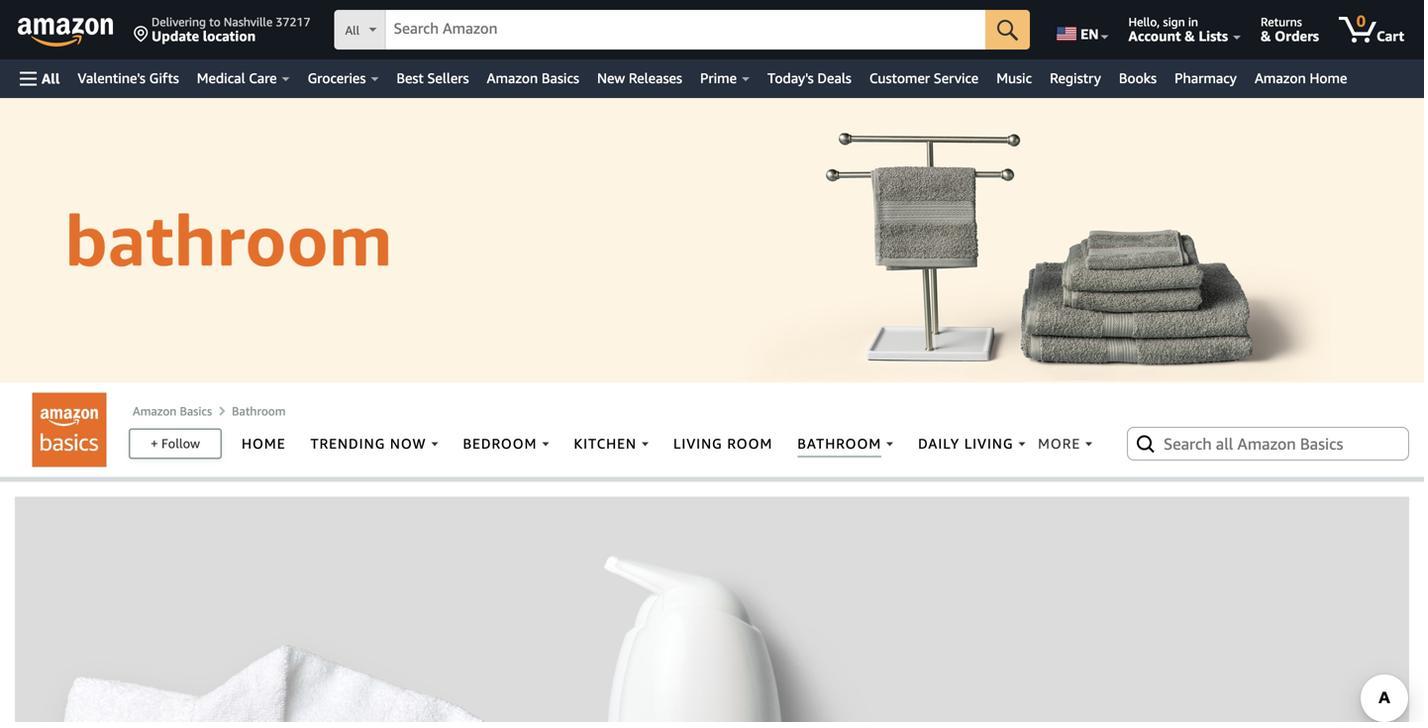 Task type: locate. For each thing, give the bounding box(es) containing it.
amazon basics link up + follow at bottom left
[[133, 404, 212, 418]]

1 vertical spatial amazon basics
[[133, 404, 212, 418]]

basics
[[542, 70, 580, 86], [180, 404, 212, 418]]

returns
[[1261, 15, 1303, 29]]

hello, sign in
[[1129, 15, 1199, 29]]

location
[[203, 28, 256, 44]]

valentine's gifts
[[78, 70, 179, 86]]

customer
[[870, 70, 930, 86]]

update
[[152, 28, 199, 44]]

care
[[249, 70, 277, 86]]

&
[[1185, 28, 1195, 44], [1261, 28, 1272, 44]]

1 horizontal spatial &
[[1261, 28, 1272, 44]]

1 horizontal spatial basics
[[542, 70, 580, 86]]

amazon for the 'amazon home' link on the top of the page
[[1255, 70, 1306, 86]]

medical
[[197, 70, 245, 86]]

0 vertical spatial all
[[345, 23, 360, 37]]

delivering
[[152, 15, 206, 29]]

navigation navigation
[[0, 0, 1425, 98]]

& left orders at the right
[[1261, 28, 1272, 44]]

1 horizontal spatial amazon basics
[[487, 70, 580, 86]]

medical care link
[[188, 64, 299, 92]]

1 horizontal spatial amazon basics link
[[478, 64, 588, 92]]

amazon
[[487, 70, 538, 86], [1255, 70, 1306, 86], [133, 404, 177, 418]]

orders
[[1275, 28, 1320, 44]]

1 horizontal spatial amazon
[[487, 70, 538, 86]]

music
[[997, 70, 1032, 86]]

en link
[[1045, 5, 1118, 54]]

amazon basics link left new
[[478, 64, 588, 92]]

37217
[[276, 15, 311, 29]]

+ follow
[[151, 436, 200, 451]]

prime
[[700, 70, 737, 86]]

all button
[[11, 59, 69, 98]]

amazon home link
[[1246, 64, 1357, 92]]

2 & from the left
[[1261, 28, 1272, 44]]

follow
[[161, 436, 200, 451]]

0 horizontal spatial &
[[1185, 28, 1195, 44]]

amazon for rightmost amazon basics link
[[487, 70, 538, 86]]

all down amazon image
[[42, 70, 60, 87]]

registry
[[1050, 70, 1102, 86]]

& left lists
[[1185, 28, 1195, 44]]

1 horizontal spatial all
[[345, 23, 360, 37]]

amazon basics up + follow at bottom left
[[133, 404, 212, 418]]

None submit
[[986, 10, 1030, 50]]

1 vertical spatial amazon basics link
[[133, 404, 212, 418]]

0 vertical spatial basics
[[542, 70, 580, 86]]

basics left new
[[542, 70, 580, 86]]

All search field
[[334, 10, 1030, 52]]

best sellers link
[[388, 64, 478, 92]]

account & lists
[[1129, 28, 1229, 44]]

2 horizontal spatial amazon
[[1255, 70, 1306, 86]]

sellers
[[427, 70, 469, 86]]

all up groceries 'link'
[[345, 23, 360, 37]]

amazon basics
[[487, 70, 580, 86], [133, 404, 212, 418]]

0 horizontal spatial amazon basics link
[[133, 404, 212, 418]]

& inside returns & orders
[[1261, 28, 1272, 44]]

books
[[1119, 70, 1157, 86]]

0 horizontal spatial all
[[42, 70, 60, 87]]

amazon down orders at the right
[[1255, 70, 1306, 86]]

amazon right sellers
[[487, 70, 538, 86]]

Search all Amazon Basics search field
[[1164, 427, 1377, 461]]

amazon basics link
[[478, 64, 588, 92], [133, 404, 212, 418]]

amazon up +
[[133, 404, 177, 418]]

music link
[[988, 64, 1041, 92]]

& for account
[[1185, 28, 1195, 44]]

basics inside navigation navigation
[[542, 70, 580, 86]]

all
[[345, 23, 360, 37], [42, 70, 60, 87]]

+
[[151, 436, 158, 451]]

amazon basics left new
[[487, 70, 580, 86]]

registry link
[[1041, 64, 1110, 92]]

0 vertical spatial amazon basics link
[[478, 64, 588, 92]]

pharmacy link
[[1166, 64, 1246, 92]]

basics up follow
[[180, 404, 212, 418]]

0 horizontal spatial basics
[[180, 404, 212, 418]]

Search Amazon text field
[[386, 11, 986, 49]]

amazon basics logo image
[[32, 393, 106, 467]]

new
[[597, 70, 625, 86]]

to
[[209, 15, 221, 29]]

amazon image
[[18, 18, 114, 48]]

1 vertical spatial all
[[42, 70, 60, 87]]

best
[[397, 70, 424, 86]]

1 & from the left
[[1185, 28, 1195, 44]]

returns & orders
[[1261, 15, 1320, 44]]

0 vertical spatial amazon basics
[[487, 70, 580, 86]]



Task type: vqa. For each thing, say whether or not it's contained in the screenshot.
delete icon at the top right of page
no



Task type: describe. For each thing, give the bounding box(es) containing it.
amazon basics inside navigation navigation
[[487, 70, 580, 86]]

best sellers
[[397, 70, 469, 86]]

deals
[[818, 70, 852, 86]]

groceries
[[308, 70, 366, 86]]

pharmacy
[[1175, 70, 1237, 86]]

sign
[[1163, 15, 1186, 29]]

hello,
[[1129, 15, 1160, 29]]

groceries link
[[299, 64, 388, 92]]

service
[[934, 70, 979, 86]]

all inside 'search box'
[[345, 23, 360, 37]]

nashville
[[224, 15, 273, 29]]

0 horizontal spatial amazon
[[133, 404, 177, 418]]

in
[[1189, 15, 1199, 29]]

+ follow button
[[130, 430, 220, 458]]

home
[[1310, 70, 1348, 86]]

today's deals link
[[759, 64, 861, 92]]

0
[[1357, 11, 1366, 30]]

none submit inside all 'search box'
[[986, 10, 1030, 50]]

new releases
[[597, 70, 683, 86]]

prime link
[[691, 64, 759, 92]]

new releases link
[[588, 64, 691, 92]]

account
[[1129, 28, 1182, 44]]

releases
[[629, 70, 683, 86]]

valentine's
[[78, 70, 146, 86]]

0 horizontal spatial amazon basics
[[133, 404, 212, 418]]

valentine's gifts link
[[69, 64, 188, 92]]

delivering to nashville 37217 update location
[[152, 15, 311, 44]]

cart
[[1377, 28, 1405, 44]]

customer service
[[870, 70, 979, 86]]

en
[[1081, 26, 1099, 42]]

& for returns
[[1261, 28, 1272, 44]]

lists
[[1199, 28, 1229, 44]]

medical care
[[197, 70, 277, 86]]

1 vertical spatial basics
[[180, 404, 212, 418]]

bathroom link
[[232, 404, 286, 418]]

today's
[[768, 70, 814, 86]]

gifts
[[149, 70, 179, 86]]

all inside button
[[42, 70, 60, 87]]

books link
[[1110, 64, 1166, 92]]

amazon home
[[1255, 70, 1348, 86]]

customer service link
[[861, 64, 988, 92]]

search image
[[1134, 432, 1158, 456]]

bathroom
[[232, 404, 286, 418]]

today's deals
[[768, 70, 852, 86]]



